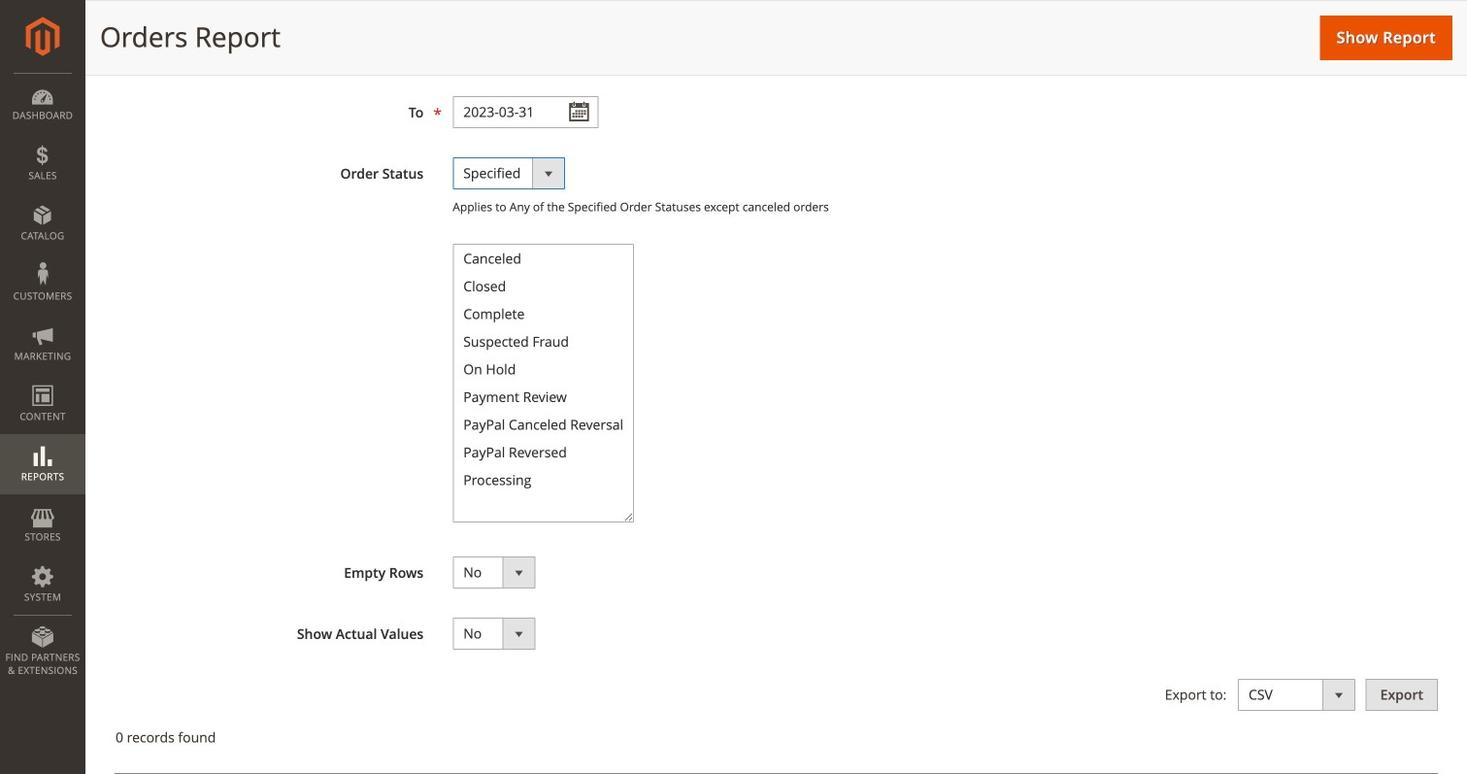 Task type: locate. For each thing, give the bounding box(es) containing it.
None text field
[[453, 35, 599, 67], [453, 96, 599, 128], [453, 35, 599, 67], [453, 96, 599, 128]]

menu bar
[[0, 73, 85, 687]]

magento admin panel image
[[26, 17, 60, 56]]



